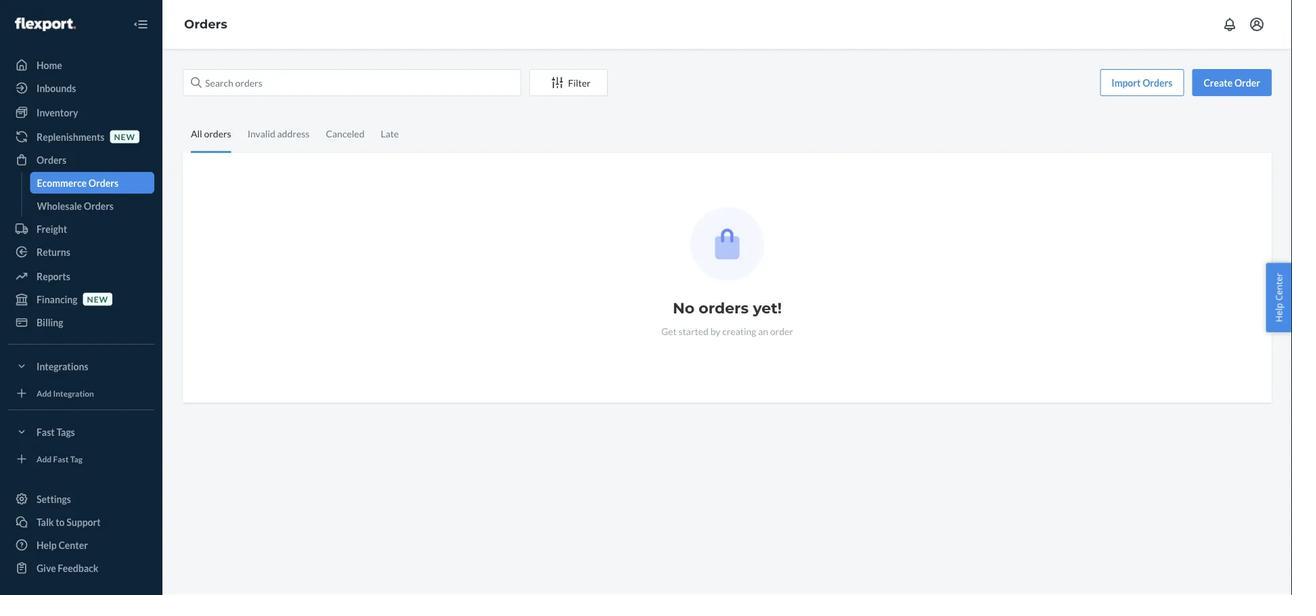 Task type: describe. For each thing, give the bounding box(es) containing it.
close navigation image
[[133, 16, 149, 32]]

add for add integration
[[37, 388, 52, 398]]

invalid
[[248, 128, 275, 139]]

empty list image
[[691, 207, 764, 281]]

orders for ecommerce orders
[[89, 177, 118, 189]]

support
[[67, 516, 101, 528]]

yet!
[[753, 299, 782, 317]]

1 vertical spatial orders link
[[8, 149, 154, 171]]

ecommerce orders link
[[30, 172, 154, 194]]

ecommerce orders
[[37, 177, 118, 189]]

order
[[770, 325, 794, 337]]

new for replenishments
[[114, 132, 135, 141]]

wholesale orders link
[[30, 195, 154, 217]]

open notifications image
[[1222, 16, 1238, 32]]

add integration link
[[8, 383, 154, 404]]

billing link
[[8, 311, 154, 333]]

settings
[[37, 493, 71, 505]]

orders for import orders
[[1143, 77, 1173, 88]]

orders for no
[[699, 299, 749, 317]]

help center link
[[8, 534, 154, 556]]

flexport logo image
[[15, 18, 76, 31]]

all
[[191, 128, 202, 139]]

home
[[37, 59, 62, 71]]

give
[[37, 562, 56, 574]]

inventory
[[37, 107, 78, 118]]

integration
[[53, 388, 94, 398]]

wholesale orders
[[37, 200, 114, 212]]

get
[[661, 325, 677, 337]]

orders up search image
[[184, 17, 227, 32]]

get started by creating an order
[[661, 325, 794, 337]]

help center inside help center link
[[37, 539, 88, 551]]

center inside "button"
[[1273, 273, 1285, 301]]

replenishments
[[37, 131, 105, 143]]

create order link
[[1193, 69, 1272, 96]]

Search orders text field
[[183, 69, 521, 96]]

0 horizontal spatial center
[[59, 539, 88, 551]]

home link
[[8, 54, 154, 76]]

settings link
[[8, 488, 154, 510]]

0 vertical spatial orders link
[[184, 17, 227, 32]]

talk to support button
[[8, 511, 154, 533]]

1 vertical spatial fast
[[53, 454, 69, 464]]

financing
[[37, 293, 78, 305]]

talk to support
[[37, 516, 101, 528]]

fast tags button
[[8, 421, 154, 443]]

inventory link
[[8, 102, 154, 123]]

canceled
[[326, 128, 365, 139]]

inbounds link
[[8, 77, 154, 99]]

1 vertical spatial help
[[37, 539, 57, 551]]



Task type: locate. For each thing, give the bounding box(es) containing it.
orders
[[204, 128, 231, 139], [699, 299, 749, 317]]

add fast tag
[[37, 454, 83, 464]]

open account menu image
[[1249, 16, 1265, 32]]

no orders yet!
[[673, 299, 782, 317]]

address
[[277, 128, 310, 139]]

feedback
[[58, 562, 98, 574]]

orders down ecommerce orders link
[[84, 200, 114, 212]]

import orders button
[[1100, 69, 1184, 96]]

new for financing
[[87, 294, 108, 304]]

orders up wholesale orders link
[[89, 177, 118, 189]]

invalid address
[[248, 128, 310, 139]]

orders up get started by creating an order
[[699, 299, 749, 317]]

filter button
[[529, 69, 608, 96]]

all orders
[[191, 128, 231, 139]]

help center
[[1273, 273, 1285, 322], [37, 539, 88, 551]]

give feedback button
[[8, 557, 154, 579]]

reports link
[[8, 265, 154, 287]]

reports
[[37, 270, 70, 282]]

0 vertical spatial help
[[1273, 303, 1285, 322]]

orders right import
[[1143, 77, 1173, 88]]

ecommerce
[[37, 177, 87, 189]]

1 add from the top
[[37, 388, 52, 398]]

0 vertical spatial help center
[[1273, 273, 1285, 322]]

orders right 'all'
[[204, 128, 231, 139]]

orders
[[184, 17, 227, 32], [1143, 77, 1173, 88], [37, 154, 66, 166], [89, 177, 118, 189], [84, 200, 114, 212]]

fast tags
[[37, 426, 75, 438]]

filter
[[568, 77, 591, 88]]

search image
[[191, 77, 202, 88]]

integrations
[[37, 361, 88, 372]]

orders link up search image
[[184, 17, 227, 32]]

0 vertical spatial center
[[1273, 273, 1285, 301]]

orders link
[[184, 17, 227, 32], [8, 149, 154, 171]]

new
[[114, 132, 135, 141], [87, 294, 108, 304]]

help center inside help center "button"
[[1273, 273, 1285, 322]]

2 add from the top
[[37, 454, 52, 464]]

1 vertical spatial center
[[59, 539, 88, 551]]

wholesale
[[37, 200, 82, 212]]

new down "inventory" link
[[114, 132, 135, 141]]

0 vertical spatial add
[[37, 388, 52, 398]]

no
[[673, 299, 695, 317]]

1 vertical spatial help center
[[37, 539, 88, 551]]

orders for wholesale orders
[[84, 200, 114, 212]]

orders inside 'button'
[[1143, 77, 1173, 88]]

create order
[[1204, 77, 1261, 88]]

0 horizontal spatial orders
[[204, 128, 231, 139]]

integrations button
[[8, 355, 154, 377]]

0 vertical spatial fast
[[37, 426, 55, 438]]

freight link
[[8, 218, 154, 240]]

returns
[[37, 246, 70, 258]]

orders link up ecommerce orders
[[8, 149, 154, 171]]

1 horizontal spatial orders
[[699, 299, 749, 317]]

add left integration
[[37, 388, 52, 398]]

tag
[[70, 454, 83, 464]]

freight
[[37, 223, 67, 235]]

add integration
[[37, 388, 94, 398]]

give feedback
[[37, 562, 98, 574]]

center
[[1273, 273, 1285, 301], [59, 539, 88, 551]]

inbounds
[[37, 82, 76, 94]]

fast inside dropdown button
[[37, 426, 55, 438]]

order
[[1235, 77, 1261, 88]]

to
[[56, 516, 65, 528]]

1 horizontal spatial help
[[1273, 303, 1285, 322]]

1 horizontal spatial center
[[1273, 273, 1285, 301]]

new down reports link
[[87, 294, 108, 304]]

help inside "button"
[[1273, 303, 1285, 322]]

help
[[1273, 303, 1285, 322], [37, 539, 57, 551]]

an
[[758, 325, 769, 337]]

orders up ecommerce
[[37, 154, 66, 166]]

late
[[381, 128, 399, 139]]

help center button
[[1266, 263, 1292, 332]]

talk
[[37, 516, 54, 528]]

0 vertical spatial orders
[[204, 128, 231, 139]]

import
[[1112, 77, 1141, 88]]

1 horizontal spatial help center
[[1273, 273, 1285, 322]]

add for add fast tag
[[37, 454, 52, 464]]

by
[[711, 325, 721, 337]]

add
[[37, 388, 52, 398], [37, 454, 52, 464]]

create
[[1204, 77, 1233, 88]]

1 vertical spatial add
[[37, 454, 52, 464]]

billing
[[37, 317, 63, 328]]

add down fast tags
[[37, 454, 52, 464]]

0 horizontal spatial orders link
[[8, 149, 154, 171]]

1 vertical spatial orders
[[699, 299, 749, 317]]

returns link
[[8, 241, 154, 263]]

0 horizontal spatial new
[[87, 294, 108, 304]]

1 vertical spatial new
[[87, 294, 108, 304]]

creating
[[722, 325, 757, 337]]

1 horizontal spatial orders link
[[184, 17, 227, 32]]

fast left tags
[[37, 426, 55, 438]]

0 horizontal spatial help
[[37, 539, 57, 551]]

fast left tag
[[53, 454, 69, 464]]

1 horizontal spatial new
[[114, 132, 135, 141]]

import orders
[[1112, 77, 1173, 88]]

0 vertical spatial new
[[114, 132, 135, 141]]

orders for all
[[204, 128, 231, 139]]

tags
[[56, 426, 75, 438]]

started
[[679, 325, 709, 337]]

add fast tag link
[[8, 448, 154, 470]]

fast
[[37, 426, 55, 438], [53, 454, 69, 464]]

0 horizontal spatial help center
[[37, 539, 88, 551]]



Task type: vqa. For each thing, say whether or not it's contained in the screenshot.
bottom inbound
no



